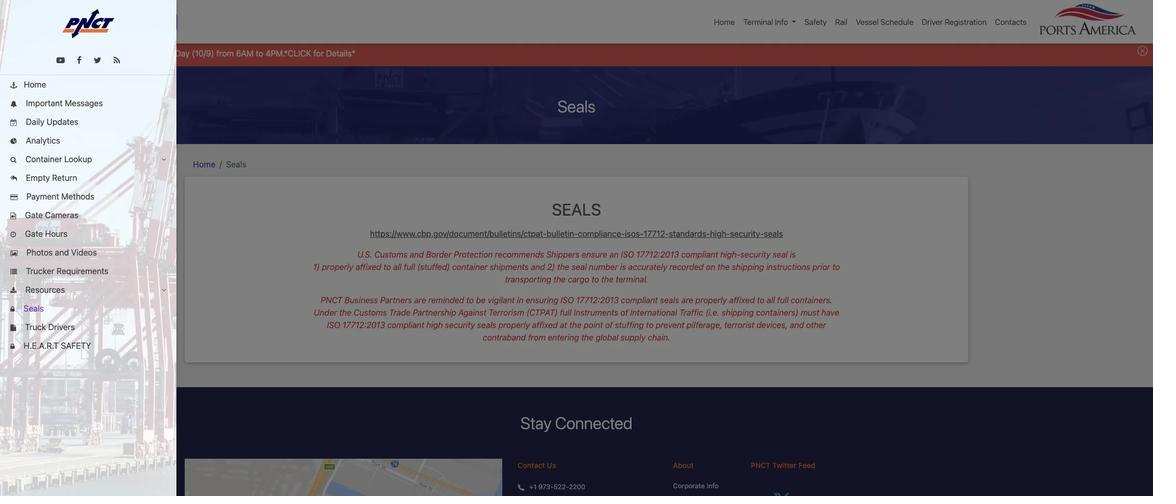 Task type: locate. For each thing, give the bounding box(es) containing it.
the
[[558, 263, 570, 272], [718, 263, 730, 272], [554, 275, 566, 285], [602, 275, 614, 285], [339, 308, 352, 318], [570, 321, 582, 330], [582, 333, 594, 343]]

1 vertical spatial on
[[706, 263, 716, 272]]

facebook image
[[77, 56, 82, 64]]

truck
[[25, 323, 46, 332]]

1 vertical spatial high-
[[721, 250, 741, 260]]

on inside alert
[[124, 49, 133, 58]]

0 horizontal spatial pnct
[[53, 49, 74, 58]]

security
[[741, 250, 771, 260], [445, 321, 475, 330]]

2 vertical spatial properly
[[499, 321, 530, 330]]

(stuffed)
[[417, 263, 450, 272]]

2 horizontal spatial compliant
[[682, 250, 719, 260]]

0 vertical spatial customs
[[375, 250, 408, 260]]

home link for daily updates link
[[0, 75, 177, 94]]

gate up photos
[[25, 229, 43, 239]]

0 horizontal spatial seals
[[477, 321, 497, 330]]

shipping down security-
[[732, 263, 764, 272]]

security down security-
[[741, 250, 771, 260]]

1 vertical spatial from
[[528, 333, 546, 343]]

u.s. customs and border protection recommends shippers ensure an iso 17712:2013 compliant high-security seal is 1) properly affixed to all full (stuffed) container shipments and 2) the seal number is accurately recorded on the shipping instructions              prior to transporting the cargo to the terminal.
[[313, 250, 840, 285]]

home
[[714, 17, 735, 26], [24, 80, 46, 89], [193, 160, 216, 169]]

2 vertical spatial 17712:2013
[[343, 321, 385, 330]]

home link for safety link
[[710, 12, 740, 32]]

safety
[[805, 17, 827, 26]]

compliance-
[[578, 229, 625, 239]]

vessel
[[856, 17, 879, 26]]

1 vertical spatial is
[[620, 263, 626, 272]]

2 vertical spatial home link
[[193, 160, 216, 169]]

pnct inside pnct business partners are reminded to be vigilant in ensuring iso 17712:2013 compliant seals are properly affixed to all full containers. under the customs trade partnership against terrorism (ctpat) full instruments of international traffic (i.e. shipping containers)              must have iso 17712:2013 compliant high security seals properly affixed at the point of stuffing to prevent pilferage, terrorist devices,              and other contraband from entering the global supply chain.
[[321, 296, 343, 305]]

0 horizontal spatial are
[[414, 296, 426, 305]]

ensuring
[[526, 296, 559, 305]]

seal up instructions
[[773, 250, 788, 260]]

2 horizontal spatial home link
[[710, 12, 740, 32]]

be up "against"
[[476, 296, 486, 305]]

1 horizontal spatial all
[[767, 296, 775, 305]]

0 horizontal spatial home link
[[0, 75, 177, 94]]

is
[[790, 250, 796, 260], [620, 263, 626, 272]]

shipments
[[490, 263, 529, 272]]

file image
[[10, 326, 16, 332]]

full up containers)
[[778, 296, 789, 305]]

u.s.
[[357, 250, 372, 260]]

1 vertical spatial affixed
[[730, 296, 755, 305]]

0 vertical spatial affixed
[[356, 263, 381, 272]]

partnership
[[413, 308, 456, 318]]

2 vertical spatial iso
[[327, 321, 340, 330]]

1 horizontal spatial seal
[[773, 250, 788, 260]]

gate
[[25, 211, 43, 220], [25, 229, 43, 239]]

1 vertical spatial seals
[[660, 296, 680, 305]]

2 vertical spatial pnct
[[751, 462, 771, 471]]

1 vertical spatial shipping
[[722, 308, 754, 318]]

0 vertical spatial all
[[393, 263, 402, 272]]

shipping up 'terrorist'
[[722, 308, 754, 318]]

customs down business
[[354, 308, 387, 318]]

methods
[[61, 192, 94, 201]]

properly right 1)
[[322, 263, 354, 272]]

of up global
[[605, 321, 613, 330]]

gate hours link
[[0, 225, 177, 244]]

of
[[621, 308, 628, 318], [605, 321, 613, 330]]

reply all image
[[10, 176, 17, 183]]

pnct will be open on columbus day (10/9) from 6am to 4pm.*click for details* alert
[[0, 38, 1154, 66]]

pnct will be open on columbus day (10/9) from 6am to 4pm.*click for details*
[[53, 49, 356, 58]]

to right 6am at the left of the page
[[256, 49, 263, 58]]

0 horizontal spatial be
[[91, 49, 100, 58]]

0 vertical spatial home link
[[710, 12, 740, 32]]

17712:2013
[[637, 250, 679, 260], [576, 296, 619, 305], [343, 321, 385, 330]]

17712:2013 down business
[[343, 321, 385, 330]]

payment methods link
[[0, 187, 177, 206]]

1 horizontal spatial full
[[560, 308, 572, 318]]

0 vertical spatial seal
[[773, 250, 788, 260]]

properly up (i.e. at the right
[[696, 296, 727, 305]]

and up (stuffed) at the left bottom of the page
[[410, 250, 424, 260]]

important
[[26, 99, 63, 108]]

1 vertical spatial home link
[[0, 75, 177, 94]]

1 vertical spatial pnct
[[321, 296, 343, 305]]

security inside pnct business partners are reminded to be vigilant in ensuring iso 17712:2013 compliant seals are properly affixed to all full containers. under the customs trade partnership against terrorism (ctpat) full instruments of international traffic (i.e. shipping containers)              must have iso 17712:2013 compliant high security seals properly affixed at the point of stuffing to prevent pilferage, terrorist devices,              and other contraband from entering the global supply chain.
[[445, 321, 475, 330]]

isos-
[[625, 229, 644, 239]]

0 horizontal spatial all
[[393, 263, 402, 272]]

shipping for containers)
[[722, 308, 754, 318]]

0 horizontal spatial full
[[404, 263, 415, 272]]

0 horizontal spatial security
[[445, 321, 475, 330]]

iso down under
[[327, 321, 340, 330]]

empty return link
[[0, 169, 177, 187]]

daily updates link
[[0, 113, 177, 131]]

1 vertical spatial gate
[[25, 229, 43, 239]]

from left 6am at the left of the page
[[216, 49, 234, 58]]

shipping for instructions
[[732, 263, 764, 272]]

shippers
[[547, 250, 580, 260]]

the down number
[[602, 275, 614, 285]]

1 gate from the top
[[25, 211, 43, 220]]

pnct will be open on columbus day (10/9) from 6am to 4pm.*click for details* link
[[53, 47, 356, 59]]

1)
[[313, 263, 320, 272]]

1 horizontal spatial on
[[706, 263, 716, 272]]

payment methods
[[24, 192, 94, 201]]

2 vertical spatial seals
[[477, 321, 497, 330]]

1 horizontal spatial pnct
[[321, 296, 343, 305]]

iso right an
[[621, 250, 634, 260]]

pnct for will
[[53, 49, 74, 58]]

compliant up recorded
[[682, 250, 719, 260]]

1 horizontal spatial security
[[741, 250, 771, 260]]

properly
[[322, 263, 354, 272], [696, 296, 727, 305], [499, 321, 530, 330]]

2 gate from the top
[[25, 229, 43, 239]]

pnct
[[53, 49, 74, 58], [321, 296, 343, 305], [751, 462, 771, 471]]

customs inside pnct business partners are reminded to be vigilant in ensuring iso 17712:2013 compliant seals are properly affixed to all full containers. under the customs trade partnership against terrorism (ctpat) full instruments of international traffic (i.e. shipping containers)              must have iso 17712:2013 compliant high security seals properly affixed at the point of stuffing to prevent pilferage, terrorist devices,              and other contraband from entering the global supply chain.
[[354, 308, 387, 318]]

is up instructions
[[790, 250, 796, 260]]

customs right u.s.
[[375, 250, 408, 260]]

all inside u.s. customs and border protection recommends shippers ensure an iso 17712:2013 compliant high-security seal is 1) properly affixed to all full (stuffed) container shipments and 2) the seal number is accurately recorded on the shipping instructions              prior to transporting the cargo to the terminal.
[[393, 263, 402, 272]]

at
[[560, 321, 568, 330]]

6am
[[236, 49, 254, 58]]

pnct inside pnct will be open on columbus day (10/9) from 6am to 4pm.*click for details* link
[[53, 49, 74, 58]]

2 horizontal spatial pnct
[[751, 462, 771, 471]]

0 vertical spatial full
[[404, 263, 415, 272]]

0 horizontal spatial on
[[124, 49, 133, 58]]

https://www.cbp.gov/document/bulletins/ctpat-bulletin-compliance-isos-17712-standards-high-security-seals link
[[370, 229, 783, 239]]

from
[[216, 49, 234, 58], [528, 333, 546, 343]]

0 vertical spatial shipping
[[732, 263, 764, 272]]

shipping inside u.s. customs and border protection recommends shippers ensure an iso 17712:2013 compliant high-security seal is 1) properly affixed to all full (stuffed) container shipments and 2) the seal number is accurately recorded on the shipping instructions              prior to transporting the cargo to the terminal.
[[732, 263, 764, 272]]

safety
[[61, 342, 91, 351]]

file movie o image
[[10, 213, 16, 220]]

seals up instructions
[[764, 229, 783, 239]]

1 vertical spatial security
[[445, 321, 475, 330]]

1 vertical spatial properly
[[696, 296, 727, 305]]

trucker requirements link
[[0, 262, 177, 281]]

on
[[124, 49, 133, 58], [706, 263, 716, 272]]

seals
[[764, 229, 783, 239], [660, 296, 680, 305], [477, 321, 497, 330]]

for
[[314, 49, 324, 58]]

1 horizontal spatial home link
[[193, 160, 216, 169]]

quick
[[10, 17, 31, 26]]

photo image
[[10, 251, 18, 257]]

and left 2)
[[531, 263, 545, 272]]

must
[[801, 308, 820, 318]]

0 horizontal spatial properly
[[322, 263, 354, 272]]

0 vertical spatial home
[[714, 17, 735, 26]]

lookup
[[64, 155, 92, 164]]

1 horizontal spatial affixed
[[532, 321, 558, 330]]

1 horizontal spatial of
[[621, 308, 628, 318]]

1 vertical spatial customs
[[354, 308, 387, 318]]

1 vertical spatial 17712:2013
[[576, 296, 619, 305]]

prevent
[[656, 321, 685, 330]]

1 vertical spatial home
[[24, 80, 46, 89]]

0 vertical spatial properly
[[322, 263, 354, 272]]

1 vertical spatial of
[[605, 321, 613, 330]]

pnct for twitter
[[751, 462, 771, 471]]

seals down "against"
[[477, 321, 497, 330]]

important messages link
[[0, 94, 177, 113]]

recommends
[[495, 250, 544, 260]]

lock image
[[10, 307, 15, 313]]

pnct for business
[[321, 296, 343, 305]]

and up trucker requirements
[[55, 248, 69, 258]]

links
[[33, 17, 51, 26]]

2 horizontal spatial 17712:2013
[[637, 250, 679, 260]]

1 horizontal spatial compliant
[[621, 296, 658, 305]]

on right rss icon
[[124, 49, 133, 58]]

all
[[393, 263, 402, 272], [767, 296, 775, 305]]

compliant up the international
[[621, 296, 658, 305]]

0 horizontal spatial 17712:2013
[[343, 321, 385, 330]]

0 vertical spatial compliant
[[682, 250, 719, 260]]

affixed down (ctpat)
[[532, 321, 558, 330]]

high
[[427, 321, 443, 330]]

contacts
[[996, 17, 1027, 26]]

17712:2013 up 'instruments'
[[576, 296, 619, 305]]

0 vertical spatial security
[[741, 250, 771, 260]]

1 horizontal spatial are
[[682, 296, 694, 305]]

2 horizontal spatial iso
[[621, 250, 634, 260]]

iso inside u.s. customs and border protection recommends shippers ensure an iso 17712:2013 compliant high-security seal is 1) properly affixed to all full (stuffed) container shipments and 2) the seal number is accurately recorded on the shipping instructions              prior to transporting the cargo to the terminal.
[[621, 250, 634, 260]]

on right recorded
[[706, 263, 716, 272]]

affixed
[[356, 263, 381, 272], [730, 296, 755, 305], [532, 321, 558, 330]]

contacts link
[[991, 12, 1031, 32]]

compliant down trade
[[387, 321, 424, 330]]

0 vertical spatial be
[[91, 49, 100, 58]]

be inside alert
[[91, 49, 100, 58]]

0 vertical spatial seals
[[764, 229, 783, 239]]

gate down payment on the top of the page
[[25, 211, 43, 220]]

pnct twitter feed
[[751, 462, 816, 471]]

and down must
[[790, 321, 804, 330]]

customs inside u.s. customs and border protection recommends shippers ensure an iso 17712:2013 compliant high-security seal is 1) properly affixed to all full (stuffed) container shipments and 2) the seal number is accurately recorded on the shipping instructions              prior to transporting the cargo to the terminal.
[[375, 250, 408, 260]]

security down "against"
[[445, 321, 475, 330]]

pnct left facebook image
[[53, 49, 74, 58]]

1 vertical spatial compliant
[[621, 296, 658, 305]]

gate for gate cameras
[[25, 211, 43, 220]]

are
[[414, 296, 426, 305], [682, 296, 694, 305]]

shipping inside pnct business partners are reminded to be vigilant in ensuring iso 17712:2013 compliant seals are properly affixed to all full containers. under the customs trade partnership against terrorism (ctpat) full instruments of international traffic (i.e. shipping containers)              must have iso 17712:2013 compliant high security seals properly affixed at the point of stuffing to prevent pilferage, terrorist devices,              and other contraband from entering the global supply chain.
[[722, 308, 754, 318]]

the down 2)
[[554, 275, 566, 285]]

videos
[[71, 248, 97, 258]]

affixed up 'terrorist'
[[730, 296, 755, 305]]

to down the international
[[646, 321, 654, 330]]

rss image
[[114, 56, 120, 64]]

border
[[426, 250, 452, 260]]

h.e.a.r.t
[[24, 342, 59, 351]]

0 horizontal spatial from
[[216, 49, 234, 58]]

iso down cargo
[[561, 296, 574, 305]]

and
[[55, 248, 69, 258], [410, 250, 424, 260], [531, 263, 545, 272], [790, 321, 804, 330]]

under
[[314, 308, 337, 318]]

chain.
[[648, 333, 671, 343]]

17712:2013 up "accurately"
[[637, 250, 679, 260]]

affixed down u.s.
[[356, 263, 381, 272]]

full up "at"
[[560, 308, 572, 318]]

1 horizontal spatial properly
[[499, 321, 530, 330]]

calendar check o image
[[10, 120, 17, 127]]

in
[[517, 296, 524, 305]]

1 vertical spatial full
[[778, 296, 789, 305]]

1 are from the left
[[414, 296, 426, 305]]

1 vertical spatial be
[[476, 296, 486, 305]]

0 vertical spatial 17712:2013
[[637, 250, 679, 260]]

container lookup
[[23, 155, 92, 164]]

0 vertical spatial on
[[124, 49, 133, 58]]

gate for gate hours
[[25, 229, 43, 239]]

1 horizontal spatial is
[[790, 250, 796, 260]]

1 vertical spatial seal
[[572, 263, 587, 272]]

of up stuffing
[[621, 308, 628, 318]]

properly inside u.s. customs and border protection recommends shippers ensure an iso 17712:2013 compliant high-security seal is 1) properly affixed to all full (stuffed) container shipments and 2) the seal number is accurately recorded on the shipping instructions              prior to transporting the cargo to the terminal.
[[322, 263, 354, 272]]

from down (ctpat)
[[528, 333, 546, 343]]

is up the terminal.
[[620, 263, 626, 272]]

2)
[[547, 263, 555, 272]]

0 vertical spatial is
[[790, 250, 796, 260]]

rail
[[836, 17, 848, 26]]

home link
[[710, 12, 740, 32], [0, 75, 177, 94], [193, 160, 216, 169]]

full left (stuffed) at the left bottom of the page
[[404, 263, 415, 272]]

are up traffic
[[682, 296, 694, 305]]

pnct up under
[[321, 296, 343, 305]]

0 vertical spatial from
[[216, 49, 234, 58]]

the right "at"
[[570, 321, 582, 330]]

1 horizontal spatial be
[[476, 296, 486, 305]]

feed
[[799, 462, 816, 471]]

1 vertical spatial all
[[767, 296, 775, 305]]

0 horizontal spatial affixed
[[356, 263, 381, 272]]

drivers
[[48, 323, 75, 332]]

0 horizontal spatial of
[[605, 321, 613, 330]]

0 horizontal spatial compliant
[[387, 321, 424, 330]]

are up partnership
[[414, 296, 426, 305]]

instruments
[[574, 308, 619, 318]]

1 horizontal spatial iso
[[561, 296, 574, 305]]

0 vertical spatial iso
[[621, 250, 634, 260]]

1 horizontal spatial seals
[[660, 296, 680, 305]]

seals up the international
[[660, 296, 680, 305]]

gate hours
[[23, 229, 68, 239]]

properly down terrorism
[[499, 321, 530, 330]]

driver registration link
[[918, 12, 991, 32]]

the right recorded
[[718, 263, 730, 272]]

1 horizontal spatial 17712:2013
[[576, 296, 619, 305]]

pnct left twitter
[[751, 462, 771, 471]]

all up partners
[[393, 263, 402, 272]]

seal up cargo
[[572, 263, 587, 272]]

1 horizontal spatial from
[[528, 333, 546, 343]]

2 horizontal spatial seals
[[764, 229, 783, 239]]

all up containers)
[[767, 296, 775, 305]]

global
[[596, 333, 619, 343]]

0 vertical spatial pnct
[[53, 49, 74, 58]]

1 horizontal spatial home
[[193, 160, 216, 169]]

be right will
[[91, 49, 100, 58]]



Task type: describe. For each thing, give the bounding box(es) containing it.
trucker
[[26, 267, 54, 276]]

other
[[807, 321, 827, 330]]

2 horizontal spatial full
[[778, 296, 789, 305]]

trucker requirements
[[24, 267, 108, 276]]

full inside u.s. customs and border protection recommends shippers ensure an iso 17712:2013 compliant high-security seal is 1) properly affixed to all full (stuffed) container shipments and 2) the seal number is accurately recorded on the shipping instructions              prior to transporting the cargo to the terminal.
[[404, 263, 415, 272]]

17712-
[[644, 229, 669, 239]]

accurately
[[629, 263, 668, 272]]

anchor image
[[10, 83, 17, 89]]

connected
[[555, 414, 633, 434]]

the right under
[[339, 308, 352, 318]]

2 horizontal spatial affixed
[[730, 296, 755, 305]]

2 vertical spatial home
[[193, 160, 216, 169]]

devices,
[[757, 321, 788, 330]]

safety link
[[801, 12, 831, 32]]

on inside u.s. customs and border protection recommends shippers ensure an iso 17712:2013 compliant high-security seal is 1) properly affixed to all full (stuffed) container shipments and 2) the seal number is accurately recorded on the shipping instructions              prior to transporting the cargo to the terminal.
[[706, 263, 716, 272]]

cargo
[[568, 275, 590, 285]]

to right prior
[[833, 263, 840, 272]]

pilferage,
[[687, 321, 723, 330]]

have
[[822, 308, 840, 318]]

h.e.a.r.t safety link
[[0, 337, 177, 356]]

contact us
[[518, 462, 556, 471]]

compliant inside u.s. customs and border protection recommends shippers ensure an iso 17712:2013 compliant high-security seal is 1) properly affixed to all full (stuffed) container shipments and 2) the seal number is accurately recorded on the shipping instructions              prior to transporting the cargo to the terminal.
[[682, 250, 719, 260]]

affixed inside u.s. customs and border protection recommends shippers ensure an iso 17712:2013 compliant high-security seal is 1) properly affixed to all full (stuffed) container shipments and 2) the seal number is accurately recorded on the shipping instructions              prior to transporting the cargo to the terminal.
[[356, 263, 381, 272]]

security inside u.s. customs and border protection recommends shippers ensure an iso 17712:2013 compliant high-security seal is 1) properly affixed to all full (stuffed) container shipments and 2) the seal number is accurately recorded on the shipping instructions              prior to transporting the cargo to the terminal.
[[741, 250, 771, 260]]

0 horizontal spatial seal
[[572, 263, 587, 272]]

us
[[547, 462, 556, 471]]

about
[[673, 462, 694, 471]]

2 are from the left
[[682, 296, 694, 305]]

columbus
[[135, 49, 173, 58]]

lock image
[[10, 344, 15, 351]]

entering
[[548, 333, 579, 343]]

stuffing
[[615, 321, 644, 330]]

security-
[[730, 229, 764, 239]]

0 vertical spatial high-
[[710, 229, 730, 239]]

2 vertical spatial compliant
[[387, 321, 424, 330]]

recorded
[[670, 263, 704, 272]]

1 vertical spatial iso
[[561, 296, 574, 305]]

empty return
[[24, 173, 77, 183]]

stay connected
[[521, 414, 633, 434]]

from inside alert
[[216, 49, 234, 58]]

vessel schedule link
[[852, 12, 918, 32]]

twitter image
[[94, 56, 101, 64]]

traffic
[[680, 308, 704, 318]]

driver
[[922, 17, 943, 26]]

clock o image
[[10, 232, 16, 239]]

rail link
[[831, 12, 852, 32]]

supply
[[621, 333, 646, 343]]

vessel schedule
[[856, 17, 914, 26]]

download image
[[10, 288, 17, 295]]

0 vertical spatial of
[[621, 308, 628, 318]]

2 vertical spatial affixed
[[532, 321, 558, 330]]

partners
[[380, 296, 412, 305]]

close image
[[1138, 46, 1148, 56]]

reminded
[[429, 296, 464, 305]]

the down point
[[582, 333, 594, 343]]

photos and videos link
[[0, 244, 177, 262]]

registration
[[945, 17, 987, 26]]

driver registration
[[922, 17, 987, 26]]

0 horizontal spatial home
[[24, 80, 46, 89]]

pie chart image
[[10, 139, 17, 145]]

to up "against"
[[467, 296, 474, 305]]

quick links link
[[10, 16, 57, 28]]

containers.
[[791, 296, 833, 305]]

gate cameras
[[23, 211, 78, 220]]

high- inside u.s. customs and border protection recommends shippers ensure an iso 17712:2013 compliant high-security seal is 1) properly affixed to all full (stuffed) container shipments and 2) the seal number is accurately recorded on the shipping instructions              prior to transporting the cargo to the terminal.
[[721, 250, 741, 260]]

transporting
[[505, 275, 552, 285]]

from inside pnct business partners are reminded to be vigilant in ensuring iso 17712:2013 compliant seals are properly affixed to all full containers. under the customs trade partnership against terrorism (ctpat) full instruments of international traffic (i.e. shipping containers)              must have iso 17712:2013 compliant high security seals properly affixed at the point of stuffing to prevent pilferage, terrorist devices,              and other contraband from entering the global supply chain.
[[528, 333, 546, 343]]

standards-
[[669, 229, 710, 239]]

angle down image
[[162, 288, 166, 294]]

be inside pnct business partners are reminded to be vigilant in ensuring iso 17712:2013 compliant seals are properly affixed to all full containers. under the customs trade partnership against terrorism (ctpat) full instruments of international traffic (i.e. shipping containers)              must have iso 17712:2013 compliant high security seals properly affixed at the point of stuffing to prevent pilferage, terrorist devices,              and other contraband from entering the global supply chain.
[[476, 296, 486, 305]]

resources link
[[0, 281, 177, 300]]

schedule
[[881, 17, 914, 26]]

and inside pnct business partners are reminded to be vigilant in ensuring iso 17712:2013 compliant seals are properly affixed to all full containers. under the customs trade partnership against terrorism (ctpat) full instruments of international traffic (i.e. shipping containers)              must have iso 17712:2013 compliant high security seals properly affixed at the point of stuffing to prevent pilferage, terrorist devices,              and other contraband from entering the global supply chain.
[[790, 321, 804, 330]]

list image
[[10, 269, 17, 276]]

protection
[[454, 250, 493, 260]]

(ctpat)
[[527, 308, 558, 318]]

all inside pnct business partners are reminded to be vigilant in ensuring iso 17712:2013 compliant seals are properly affixed to all full containers. under the customs trade partnership against terrorism (ctpat) full instruments of international traffic (i.e. shipping containers)              must have iso 17712:2013 compliant high security seals properly affixed at the point of stuffing to prevent pilferage, terrorist devices,              and other contraband from entering the global supply chain.
[[767, 296, 775, 305]]

0 horizontal spatial iso
[[327, 321, 340, 330]]

2 horizontal spatial properly
[[696, 296, 727, 305]]

container
[[25, 155, 62, 164]]

messages
[[65, 99, 103, 108]]

daily
[[26, 117, 44, 127]]

twitter
[[773, 462, 797, 471]]

0 horizontal spatial is
[[620, 263, 626, 272]]

quick links
[[10, 17, 51, 26]]

day
[[175, 49, 190, 58]]

pnct business partners are reminded to be vigilant in ensuring iso 17712:2013 compliant seals are properly affixed to all full containers. under the customs trade partnership against terrorism (ctpat) full instruments of international traffic (i.e. shipping containers)              must have iso 17712:2013 compliant high security seals properly affixed at the point of stuffing to prevent pilferage, terrorist devices,              and other contraband from entering the global supply chain.
[[314, 296, 840, 343]]

youtube play image
[[56, 56, 65, 64]]

stay
[[521, 414, 552, 434]]

containers)
[[756, 308, 799, 318]]

container lookup link
[[0, 150, 177, 169]]

bell image
[[10, 101, 17, 108]]

the right 2)
[[558, 263, 570, 272]]

angle down image
[[162, 157, 166, 163]]

payment
[[26, 192, 59, 201]]

to up partners
[[384, 263, 391, 272]]

point
[[584, 321, 603, 330]]

photos and videos
[[24, 248, 97, 258]]

(i.e.
[[706, 308, 720, 318]]

(10/9)
[[192, 49, 214, 58]]

hours
[[45, 229, 68, 239]]

requirements
[[57, 267, 108, 276]]

contact
[[518, 462, 545, 471]]

analytics
[[24, 136, 60, 145]]

to down number
[[592, 275, 599, 285]]

17712:2013 inside u.s. customs and border protection recommends shippers ensure an iso 17712:2013 compliant high-security seal is 1) properly affixed to all full (stuffed) container shipments and 2) the seal number is accurately recorded on the shipping instructions              prior to transporting the cargo to the terminal.
[[637, 250, 679, 260]]

terminal.
[[616, 275, 648, 285]]

2 horizontal spatial home
[[714, 17, 735, 26]]

to inside alert
[[256, 49, 263, 58]]

against
[[459, 308, 487, 318]]

2 vertical spatial full
[[560, 308, 572, 318]]

search image
[[10, 157, 17, 164]]

4pm.*click
[[266, 49, 311, 58]]

trade
[[389, 308, 411, 318]]

will
[[77, 49, 89, 58]]

credit card image
[[10, 195, 18, 201]]

important messages
[[24, 99, 103, 108]]

to up containers)
[[757, 296, 765, 305]]

contraband
[[483, 333, 526, 343]]



Task type: vqa. For each thing, say whether or not it's contained in the screenshot.
Home link to the middle
yes



